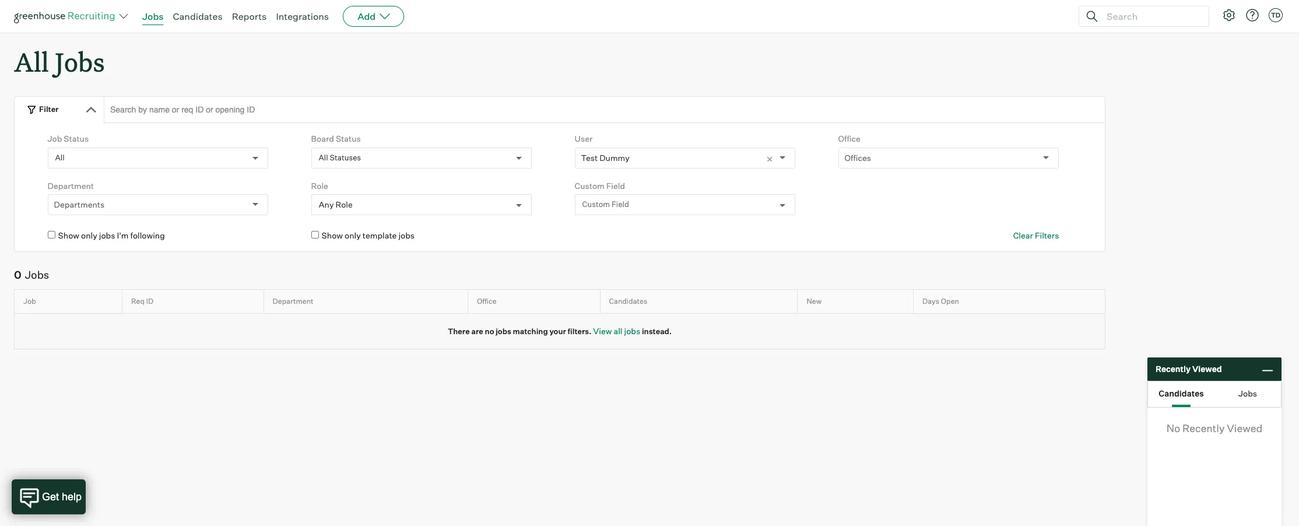 Task type: locate. For each thing, give the bounding box(es) containing it.
all jobs
[[14, 44, 105, 79]]

2 only from the left
[[345, 231, 361, 240]]

there
[[448, 327, 470, 336]]

1 horizontal spatial show
[[322, 231, 343, 240]]

1 horizontal spatial candidates
[[609, 297, 648, 306]]

1 vertical spatial office
[[477, 297, 497, 306]]

show for show only jobs i'm following
[[58, 231, 79, 240]]

td button
[[1269, 8, 1283, 22]]

show right 'show only template jobs' checkbox in the top left of the page
[[322, 231, 343, 240]]

jobs right 'no'
[[496, 327, 512, 336]]

role right any
[[336, 200, 353, 210]]

candidates down recently viewed
[[1159, 388, 1205, 398]]

jobs
[[142, 11, 164, 22], [55, 44, 105, 79], [25, 268, 49, 281], [1239, 388, 1258, 398]]

office up 'no'
[[477, 297, 497, 306]]

show right show only jobs i'm following 'option' at the left of page
[[58, 231, 79, 240]]

2 show from the left
[[322, 231, 343, 240]]

reports link
[[232, 11, 267, 22]]

2 status from the left
[[336, 134, 361, 144]]

filter
[[39, 105, 59, 114]]

1 vertical spatial role
[[336, 200, 353, 210]]

1 only from the left
[[81, 231, 97, 240]]

custom field
[[575, 181, 625, 191], [583, 200, 629, 209]]

all down board
[[319, 153, 328, 162]]

days
[[923, 297, 940, 306]]

candidates
[[173, 11, 223, 22], [609, 297, 648, 306], [1159, 388, 1205, 398]]

Show only template jobs checkbox
[[311, 231, 319, 239]]

test dummy
[[581, 153, 630, 163]]

custom field down "test dummy" option
[[575, 181, 625, 191]]

office up offices
[[839, 134, 861, 144]]

all up filter on the left top of the page
[[14, 44, 49, 79]]

0 horizontal spatial department
[[48, 181, 94, 191]]

office
[[839, 134, 861, 144], [477, 297, 497, 306]]

status for job status
[[64, 134, 89, 144]]

Search text field
[[1104, 8, 1199, 25]]

candidates up all
[[609, 297, 648, 306]]

0 horizontal spatial job
[[23, 297, 36, 306]]

all down job status
[[55, 153, 65, 162]]

0 horizontal spatial only
[[81, 231, 97, 240]]

0 vertical spatial department
[[48, 181, 94, 191]]

0 horizontal spatial status
[[64, 134, 89, 144]]

status for board status
[[336, 134, 361, 144]]

no
[[1167, 422, 1181, 435]]

all for all
[[55, 153, 65, 162]]

view
[[593, 326, 612, 336]]

all for all statuses
[[319, 153, 328, 162]]

Search by name or req ID or opening ID text field
[[104, 96, 1106, 123]]

jobs
[[99, 231, 115, 240], [399, 231, 415, 240], [625, 326, 641, 336], [496, 327, 512, 336]]

1 horizontal spatial status
[[336, 134, 361, 144]]

candidates right jobs link
[[173, 11, 223, 22]]

0 vertical spatial role
[[311, 181, 328, 191]]

2 horizontal spatial candidates
[[1159, 388, 1205, 398]]

custom field down test dummy
[[583, 200, 629, 209]]

candidates inside tab list
[[1159, 388, 1205, 398]]

jobs up no recently viewed
[[1239, 388, 1258, 398]]

1 horizontal spatial viewed
[[1228, 422, 1263, 435]]

only for jobs
[[81, 231, 97, 240]]

are
[[472, 327, 484, 336]]

0 vertical spatial viewed
[[1193, 364, 1223, 374]]

1 vertical spatial candidates
[[609, 297, 648, 306]]

recently
[[1156, 364, 1191, 374], [1183, 422, 1225, 435]]

tab list
[[1149, 382, 1282, 407]]

0 horizontal spatial all
[[14, 44, 49, 79]]

1 horizontal spatial office
[[839, 134, 861, 144]]

status
[[64, 134, 89, 144], [336, 134, 361, 144]]

field
[[607, 181, 625, 191], [612, 200, 629, 209]]

show for show only template jobs
[[322, 231, 343, 240]]

0 horizontal spatial role
[[311, 181, 328, 191]]

0 vertical spatial recently
[[1156, 364, 1191, 374]]

0 vertical spatial office
[[839, 134, 861, 144]]

0 vertical spatial field
[[607, 181, 625, 191]]

td
[[1272, 11, 1281, 19]]

add button
[[343, 6, 404, 27]]

2 vertical spatial candidates
[[1159, 388, 1205, 398]]

viewed
[[1193, 364, 1223, 374], [1228, 422, 1263, 435]]

1 vertical spatial recently
[[1183, 422, 1225, 435]]

1 horizontal spatial all
[[55, 153, 65, 162]]

1 show from the left
[[58, 231, 79, 240]]

show
[[58, 231, 79, 240], [322, 231, 343, 240]]

department
[[48, 181, 94, 191], [273, 297, 314, 306]]

only left template
[[345, 231, 361, 240]]

1 status from the left
[[64, 134, 89, 144]]

job
[[48, 134, 62, 144], [23, 297, 36, 306]]

0 horizontal spatial candidates
[[173, 11, 223, 22]]

role
[[311, 181, 328, 191], [336, 200, 353, 210]]

view all jobs link
[[593, 326, 641, 336]]

there are no jobs matching your filters. view all jobs instead.
[[448, 326, 672, 336]]

only for template
[[345, 231, 361, 240]]

1 vertical spatial viewed
[[1228, 422, 1263, 435]]

recently viewed
[[1156, 364, 1223, 374]]

job down 0 jobs
[[23, 297, 36, 306]]

job down filter on the left top of the page
[[48, 134, 62, 144]]

all for all jobs
[[14, 44, 49, 79]]

test
[[581, 153, 598, 163]]

any role
[[319, 200, 353, 210]]

template
[[363, 231, 397, 240]]

following
[[130, 231, 165, 240]]

new
[[807, 297, 822, 306]]

0 horizontal spatial viewed
[[1193, 364, 1223, 374]]

custom
[[575, 181, 605, 191], [583, 200, 610, 209]]

0 horizontal spatial office
[[477, 297, 497, 306]]

candidates link
[[173, 11, 223, 22]]

i'm
[[117, 231, 129, 240]]

1 horizontal spatial only
[[345, 231, 361, 240]]

clear
[[1014, 231, 1034, 240]]

all
[[14, 44, 49, 79], [55, 153, 65, 162], [319, 153, 328, 162]]

user
[[575, 134, 593, 144]]

1 vertical spatial job
[[23, 297, 36, 306]]

only
[[81, 231, 97, 240], [345, 231, 361, 240]]

any
[[319, 200, 334, 210]]

2 horizontal spatial all
[[319, 153, 328, 162]]

offices
[[845, 153, 872, 163]]

0 horizontal spatial show
[[58, 231, 79, 240]]

1 horizontal spatial job
[[48, 134, 62, 144]]

only down departments
[[81, 231, 97, 240]]

0 vertical spatial job
[[48, 134, 62, 144]]

departments
[[54, 200, 105, 210]]

role up any
[[311, 181, 328, 191]]

1 horizontal spatial department
[[273, 297, 314, 306]]

1 horizontal spatial role
[[336, 200, 353, 210]]



Task type: describe. For each thing, give the bounding box(es) containing it.
req
[[131, 297, 145, 306]]

no recently viewed
[[1167, 422, 1263, 435]]

no
[[485, 327, 494, 336]]

Show only jobs I'm following checkbox
[[48, 231, 55, 239]]

0
[[14, 268, 21, 281]]

job status
[[48, 134, 89, 144]]

board status
[[311, 134, 361, 144]]

show only jobs i'm following
[[58, 231, 165, 240]]

all statuses
[[319, 153, 361, 162]]

open
[[942, 297, 960, 306]]

all
[[614, 326, 623, 336]]

filters.
[[568, 327, 592, 336]]

configure image
[[1223, 8, 1237, 22]]

jobs right all
[[625, 326, 641, 336]]

job for job status
[[48, 134, 62, 144]]

jobs left candidates link
[[142, 11, 164, 22]]

your
[[550, 327, 566, 336]]

td button
[[1267, 6, 1286, 25]]

1 vertical spatial custom
[[583, 200, 610, 209]]

jobs down greenhouse recruiting image on the top left of page
[[55, 44, 105, 79]]

instead.
[[642, 327, 672, 336]]

show only template jobs
[[322, 231, 415, 240]]

matching
[[513, 327, 548, 336]]

dummy
[[600, 153, 630, 163]]

clear filters link
[[1014, 230, 1060, 241]]

id
[[146, 297, 154, 306]]

jobs link
[[142, 11, 164, 22]]

clear value image
[[766, 155, 774, 163]]

clear filters
[[1014, 231, 1060, 240]]

jobs inside there are no jobs matching your filters. view all jobs instead.
[[496, 327, 512, 336]]

clear value element
[[766, 148, 780, 168]]

board
[[311, 134, 334, 144]]

test dummy option
[[581, 153, 630, 163]]

integrations link
[[276, 11, 329, 22]]

greenhouse recruiting image
[[14, 9, 119, 23]]

0 jobs
[[14, 268, 49, 281]]

reports
[[232, 11, 267, 22]]

1 vertical spatial department
[[273, 297, 314, 306]]

jobs left i'm
[[99, 231, 115, 240]]

days open
[[923, 297, 960, 306]]

jobs right template
[[399, 231, 415, 240]]

1 vertical spatial custom field
[[583, 200, 629, 209]]

0 vertical spatial candidates
[[173, 11, 223, 22]]

1 vertical spatial field
[[612, 200, 629, 209]]

0 vertical spatial custom field
[[575, 181, 625, 191]]

jobs right the 0
[[25, 268, 49, 281]]

tab list containing candidates
[[1149, 382, 1282, 407]]

statuses
[[330, 153, 361, 162]]

req id
[[131, 297, 154, 306]]

add
[[358, 11, 376, 22]]

job for job
[[23, 297, 36, 306]]

filters
[[1035, 231, 1060, 240]]

0 vertical spatial custom
[[575, 181, 605, 191]]

integrations
[[276, 11, 329, 22]]



Task type: vqa. For each thing, say whether or not it's contained in the screenshot.
Build Report button
no



